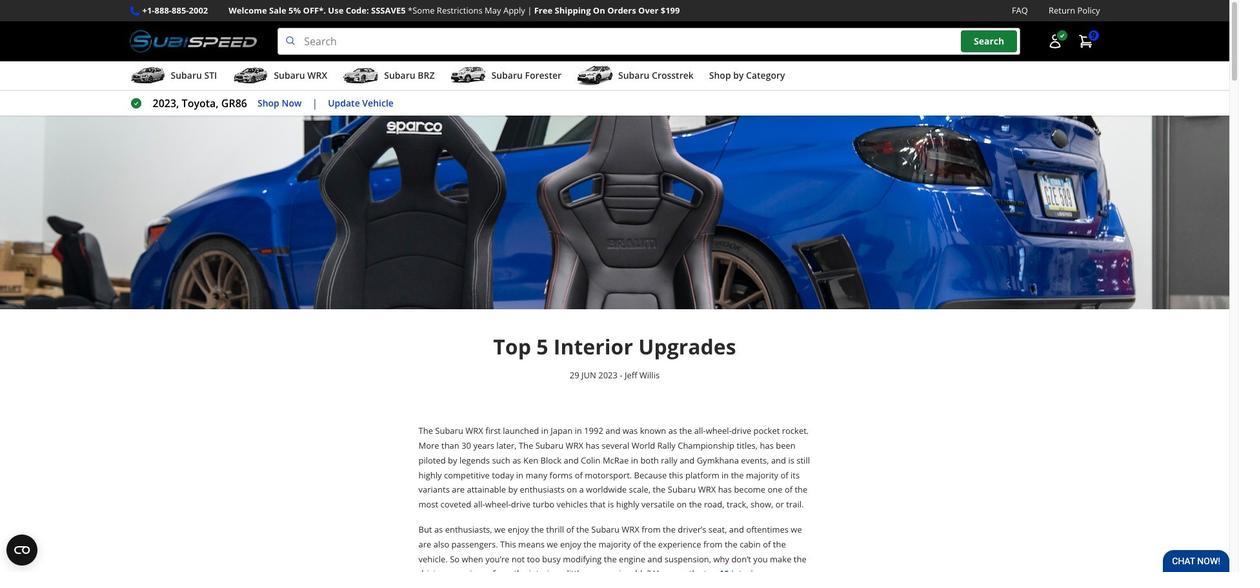 Task type: describe. For each thing, give the bounding box(es) containing it.
a subaru brz thumbnail image image
[[343, 66, 379, 85]]

subispeed logo image
[[129, 28, 257, 55]]

a subaru sti thumbnail image image
[[129, 66, 166, 85]]

a subaru crosstrek thumbnail image image
[[577, 66, 613, 85]]



Task type: vqa. For each thing, say whether or not it's contained in the screenshot.
button 'Image'
yes



Task type: locate. For each thing, give the bounding box(es) containing it.
search input field
[[278, 28, 1020, 55]]

button image
[[1048, 34, 1063, 49]]

a subaru forester thumbnail image image
[[450, 66, 486, 85]]

a subaru wrx thumbnail image image
[[233, 66, 269, 85]]

fallback image - no image provided image
[[0, 116, 1230, 309]]

open widget image
[[6, 535, 37, 566]]



